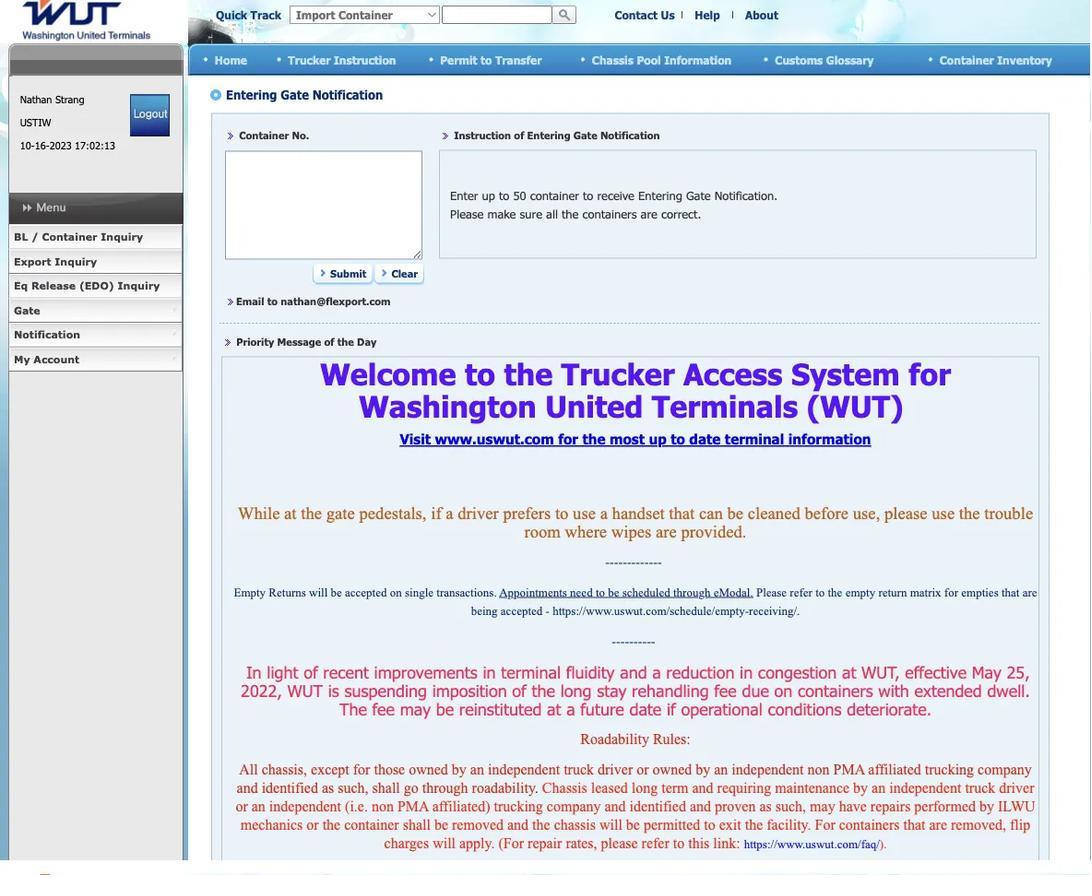 Task type: locate. For each thing, give the bounding box(es) containing it.
16-
[[35, 139, 50, 152]]

inquiry down bl / container inquiry
[[55, 255, 97, 268]]

bl
[[14, 231, 28, 243]]

contact us
[[615, 8, 675, 21]]

bl / container inquiry link
[[8, 225, 183, 250]]

export inquiry link
[[8, 250, 183, 274]]

eq release (edo) inquiry link
[[8, 274, 183, 299]]

permit to transfer
[[440, 53, 542, 66]]

(edo)
[[79, 280, 114, 292]]

information
[[665, 53, 732, 66]]

export inquiry
[[14, 255, 97, 268]]

to
[[481, 53, 492, 66]]

0 horizontal spatial container
[[42, 231, 97, 243]]

2 vertical spatial inquiry
[[118, 280, 160, 292]]

inquiry
[[101, 231, 143, 243], [55, 255, 97, 268], [118, 280, 160, 292]]

my account
[[14, 353, 79, 365]]

1 vertical spatial container
[[42, 231, 97, 243]]

container left inventory
[[940, 53, 995, 66]]

0 vertical spatial inquiry
[[101, 231, 143, 243]]

strang
[[55, 93, 84, 106]]

inquiry right "(edo)"
[[118, 280, 160, 292]]

/
[[32, 231, 39, 243]]

export
[[14, 255, 51, 268]]

container up export inquiry
[[42, 231, 97, 243]]

eq
[[14, 280, 28, 292]]

permit
[[440, 53, 478, 66]]

trucker instruction
[[288, 53, 396, 66]]

nathan strang
[[20, 93, 84, 106]]

10-16-2023 17:02:14
[[20, 139, 115, 152]]

help link
[[695, 8, 721, 21]]

contact
[[615, 8, 658, 21]]

my account link
[[8, 347, 183, 372]]

container
[[940, 53, 995, 66], [42, 231, 97, 243]]

my
[[14, 353, 30, 365]]

inquiry for (edo)
[[118, 280, 160, 292]]

quick
[[216, 8, 247, 21]]

None text field
[[442, 6, 553, 24]]

inventory
[[998, 53, 1053, 66]]

transfer
[[496, 53, 542, 66]]

1 vertical spatial inquiry
[[55, 255, 97, 268]]

0 vertical spatial container
[[940, 53, 995, 66]]

inquiry up export inquiry 'link'
[[101, 231, 143, 243]]



Task type: describe. For each thing, give the bounding box(es) containing it.
home
[[215, 53, 247, 66]]

about link
[[746, 8, 779, 21]]

trucker
[[288, 53, 331, 66]]

glossary
[[827, 53, 874, 66]]

notification link
[[8, 323, 183, 347]]

release
[[31, 280, 76, 292]]

about
[[746, 8, 779, 21]]

inquiry for container
[[101, 231, 143, 243]]

us
[[661, 8, 675, 21]]

notification
[[14, 329, 80, 341]]

contact us link
[[615, 8, 675, 21]]

17:02:14
[[75, 139, 115, 152]]

2023
[[50, 139, 72, 152]]

gate link
[[8, 299, 183, 323]]

10-
[[20, 139, 35, 152]]

eq release (edo) inquiry
[[14, 280, 160, 292]]

gate
[[14, 304, 40, 317]]

nathan
[[20, 93, 52, 106]]

customs
[[776, 53, 823, 66]]

instruction
[[334, 53, 396, 66]]

pool
[[637, 53, 661, 66]]

help
[[695, 8, 721, 21]]

chassis pool information
[[592, 53, 732, 66]]

track
[[251, 8, 281, 21]]

bl / container inquiry
[[14, 231, 143, 243]]

login image
[[130, 94, 170, 137]]

1 horizontal spatial container
[[940, 53, 995, 66]]

quick track
[[216, 8, 281, 21]]

chassis
[[592, 53, 634, 66]]

ustiw
[[20, 116, 51, 129]]

container inventory
[[940, 53, 1053, 66]]

inquiry inside 'link'
[[55, 255, 97, 268]]

account
[[34, 353, 79, 365]]

customs glossary
[[776, 53, 874, 66]]



Task type: vqa. For each thing, say whether or not it's contained in the screenshot.
16-
yes



